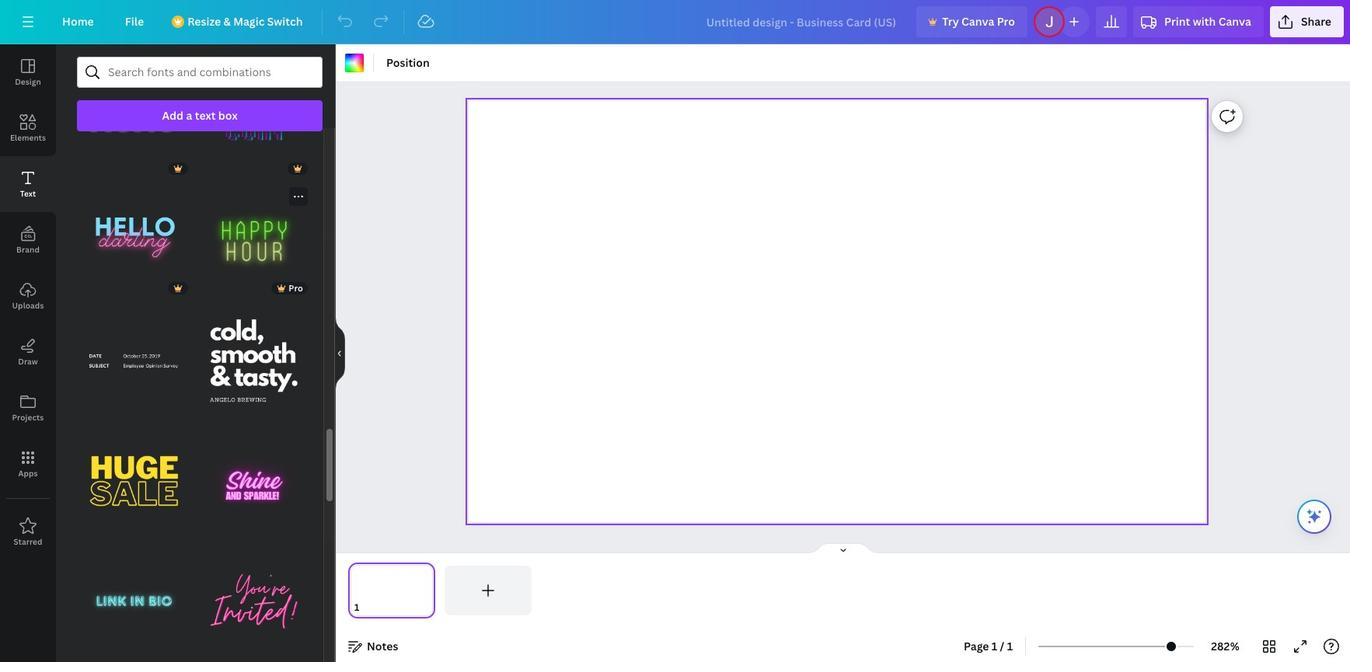 Task type: vqa. For each thing, say whether or not it's contained in the screenshot.
Starred BUTTON
yes



Task type: describe. For each thing, give the bounding box(es) containing it.
notes
[[367, 639, 398, 654]]

apps
[[18, 468, 38, 479]]

282% button
[[1200, 634, 1251, 659]]

elements button
[[0, 100, 56, 156]]

page 1 / 1
[[964, 639, 1013, 654]]

main menu bar
[[0, 0, 1350, 44]]

home
[[62, 14, 94, 29]]

print with canva
[[1165, 14, 1252, 29]]

add a text box
[[162, 108, 238, 123]]

resize & magic switch
[[188, 14, 303, 29]]

Search fonts and combinations search field
[[108, 58, 292, 87]]

share
[[1301, 14, 1332, 29]]

switch
[[267, 14, 303, 29]]

projects button
[[0, 380, 56, 436]]

hide pages image
[[806, 543, 880, 555]]

page
[[964, 639, 989, 654]]

text
[[195, 108, 216, 123]]

notes button
[[342, 634, 405, 659]]

try canva pro
[[942, 14, 1015, 29]]

/
[[1000, 639, 1005, 654]]

projects
[[12, 412, 44, 423]]

position button
[[380, 51, 436, 75]]

try
[[942, 14, 959, 29]]

home link
[[50, 6, 106, 37]]

design button
[[0, 44, 56, 100]]

pro inside button
[[997, 14, 1015, 29]]

brand
[[16, 244, 40, 255]]

print
[[1165, 14, 1191, 29]]

starred
[[14, 536, 42, 547]]

a
[[186, 108, 192, 123]]

draw button
[[0, 324, 56, 380]]

pro inside group
[[289, 282, 303, 294]]

print with canva button
[[1134, 6, 1264, 37]]

brand button
[[0, 212, 56, 268]]

share button
[[1270, 6, 1344, 37]]

file button
[[113, 6, 156, 37]]

&
[[223, 14, 231, 29]]

canva inside dropdown button
[[1219, 14, 1252, 29]]

Design title text field
[[694, 6, 910, 37]]

page 1 image
[[348, 566, 435, 616]]



Task type: locate. For each thing, give the bounding box(es) containing it.
uploads
[[12, 300, 44, 311]]

pro
[[997, 14, 1015, 29], [289, 282, 303, 294]]

1 canva from the left
[[962, 14, 995, 29]]

file
[[125, 14, 144, 29]]

starred button
[[0, 505, 56, 561]]

1 horizontal spatial canva
[[1219, 14, 1252, 29]]

uploads button
[[0, 268, 56, 324]]

position
[[386, 55, 430, 70]]

1 left /
[[992, 639, 998, 654]]

side panel tab list
[[0, 44, 56, 561]]

elements
[[10, 132, 46, 143]]

2 canva from the left
[[1219, 14, 1252, 29]]

canva assistant image
[[1305, 508, 1324, 526]]

1
[[992, 639, 998, 654], [1007, 639, 1013, 654]]

canva inside button
[[962, 14, 995, 29]]

resize
[[188, 14, 221, 29]]

0 horizontal spatial 1
[[992, 639, 998, 654]]

0 horizontal spatial pro
[[289, 282, 303, 294]]

text button
[[0, 156, 56, 212]]

add a text box button
[[77, 100, 323, 131]]

box
[[218, 108, 238, 123]]

1 right /
[[1007, 639, 1013, 654]]

1 1 from the left
[[992, 639, 998, 654]]

resize & magic switch button
[[163, 6, 315, 37]]

with
[[1193, 14, 1216, 29]]

try canva pro button
[[917, 6, 1028, 37]]

282%
[[1211, 639, 1240, 654]]

design
[[15, 76, 41, 87]]

0 horizontal spatial canva
[[962, 14, 995, 29]]

text
[[20, 188, 36, 199]]

1 horizontal spatial pro
[[997, 14, 1015, 29]]

canva
[[962, 14, 995, 29], [1219, 14, 1252, 29]]

pro group
[[197, 184, 311, 298]]

2 1 from the left
[[1007, 639, 1013, 654]]

canva right with
[[1219, 14, 1252, 29]]

canva right try
[[962, 14, 995, 29]]

hide image
[[335, 316, 345, 391]]

group
[[77, 64, 191, 178], [197, 64, 311, 178], [77, 175, 191, 298], [77, 295, 191, 418], [197, 295, 311, 418]]

magic
[[233, 14, 265, 29]]

apps button
[[0, 436, 56, 492]]

1 vertical spatial pro
[[289, 282, 303, 294]]

1 horizontal spatial 1
[[1007, 639, 1013, 654]]

#ffffff image
[[345, 54, 364, 72]]

draw
[[18, 356, 38, 367]]

Page title text field
[[366, 600, 372, 616]]

add
[[162, 108, 184, 123]]

0 vertical spatial pro
[[997, 14, 1015, 29]]



